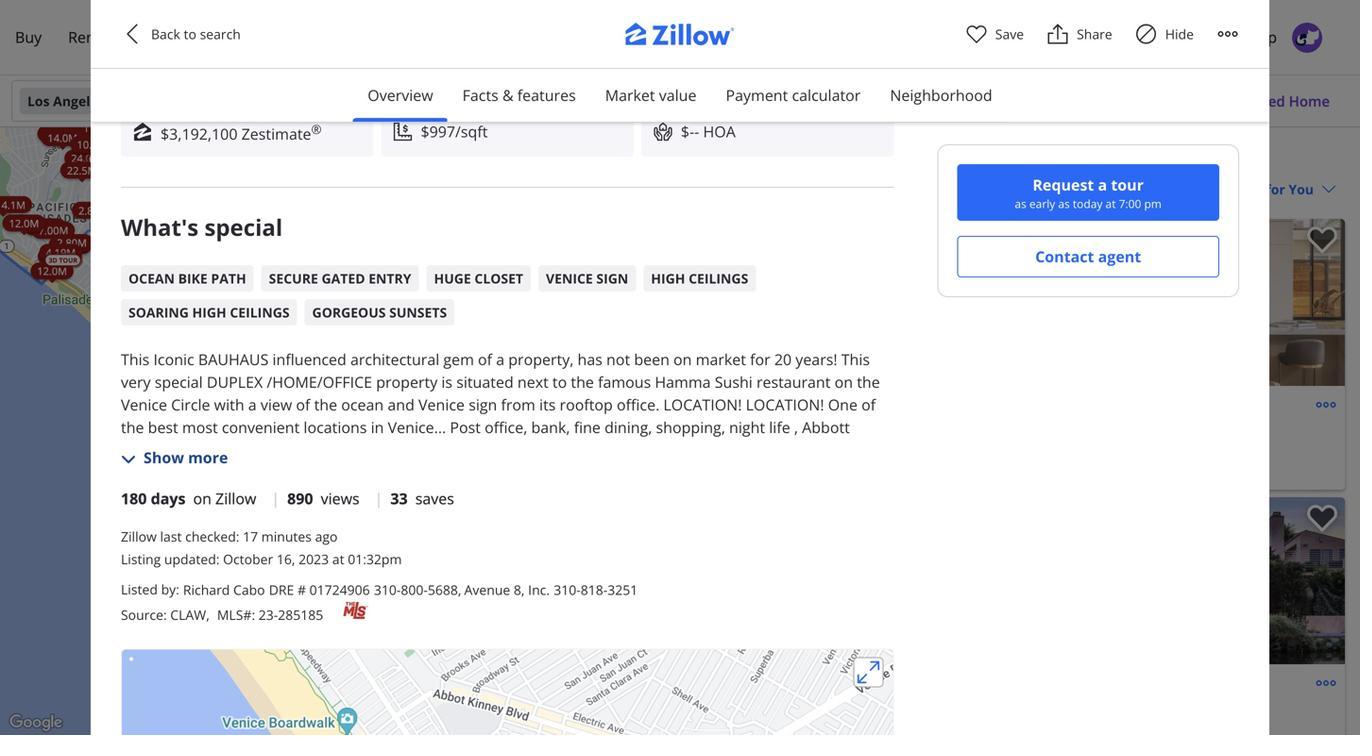 Task type: locate. For each thing, give the bounding box(es) containing it.
request
[[1033, 175, 1094, 195]]

keyboard
[[326, 724, 366, 735]]

0 vertical spatial bds
[[685, 425, 708, 443]]

&
[[502, 85, 513, 105], [917, 145, 931, 171]]

3d tour 12.0m
[[37, 256, 77, 278]]

0 horizontal spatial new
[[331, 497, 347, 506]]

0 horizontal spatial 5.45m
[[339, 438, 369, 452]]

a inside request a tour as early as today at 7:00 pm
[[1098, 175, 1107, 195]]

1 vertical spatial ,
[[206, 606, 210, 624]]

for inside map "region"
[[402, 645, 419, 663]]

los inside filters element
[[27, 92, 50, 110]]

angeles inside filters element
[[53, 92, 105, 110]]

home loans
[[178, 27, 266, 47]]

0 horizontal spatial &
[[502, 85, 513, 105]]

0 horizontal spatial 1
[[246, 645, 254, 663]]

new inside the new 3.50m
[[571, 392, 587, 401]]

high
[[192, 304, 226, 321]]

for right 3,500 sqft
[[878, 425, 895, 443]]

1.92m
[[421, 707, 451, 721]]

7.50m inside 3d tour 7.50m
[[278, 494, 308, 508]]

2023
[[299, 550, 329, 568]]

sqft for 2,474
[[723, 55, 750, 75]]

0 vertical spatial 5.50m
[[276, 157, 306, 171]]

11.5m for 11.5m 11.9m
[[83, 121, 113, 135]]

ca up 11.5m 11.9m at top
[[108, 92, 126, 110]]

back to search
[[151, 25, 241, 43]]

2.40m link down the center
[[589, 185, 632, 202]]

| 33 saves
[[375, 489, 454, 509]]

chevron down image up real
[[823, 94, 838, 109]]

new inside new 1.70m
[[365, 493, 380, 502]]

data
[[440, 724, 459, 735]]

1 as from the left
[[1015, 196, 1027, 212]]

heart image
[[965, 23, 988, 45]]

0 vertical spatial 12.0m
[[9, 216, 39, 230]]

zillow right on on the bottom of the page
[[215, 489, 256, 509]]

4 bds left 6
[[674, 703, 708, 721]]

agent
[[1098, 247, 1141, 267]]

los down $-
[[671, 145, 702, 171]]

3d inside 3d tour 670k
[[445, 495, 453, 504]]

310- down '01:32pm' at the left of the page
[[374, 581, 401, 599]]

house down 'expand' image at the bottom of page
[[835, 703, 874, 721]]

648k link
[[496, 259, 533, 276]]

2 horizontal spatial 3.00m link
[[450, 283, 508, 300]]

filters element
[[0, 76, 1360, 128]]

chevron right image inside property images, use arrow keys to navigate, image 1 of 43 group
[[970, 291, 993, 314]]

save this home image for property images, use arrow keys to navigate, image 1 of 75 group
[[1307, 505, 1337, 533]]

0 vertical spatial 3.00m link
[[450, 283, 508, 300]]

house right 3,500 sqft
[[835, 425, 874, 443]]

house for 1,029 sqft
[[359, 645, 398, 663]]

0 horizontal spatial 2.10m link
[[308, 565, 351, 582]]

670k inside 3d tour 670k
[[439, 503, 463, 517]]

0 vertical spatial for
[[878, 425, 895, 443]]

2.25m for the right 2.25m link
[[591, 594, 621, 608]]

what's special
[[121, 212, 283, 243]]

3 for 3 units
[[527, 640, 533, 654]]

bds left 3 ba
[[685, 425, 708, 443]]

#
[[297, 581, 306, 599], [380, 689, 386, 702]]

3 down the $3,488,000
[[722, 425, 730, 443]]

1 for 1 ba
[[246, 645, 254, 663]]

-
[[694, 121, 699, 142], [827, 425, 831, 443], [351, 645, 355, 663], [827, 703, 831, 721]]

1 up "rose"
[[246, 645, 254, 663]]

1 4 from the top
[[674, 425, 682, 443]]

expand image
[[853, 658, 883, 688]]

tour inside 3d tour link
[[421, 721, 439, 730]]

close image
[[514, 155, 528, 168]]

chevron down image up 750k
[[378, 94, 393, 109]]

1.95m link
[[254, 490, 297, 507]]

bds up 857
[[209, 645, 232, 663]]

2 horizontal spatial new
[[571, 392, 587, 401]]

- right 3,500 sqft
[[827, 425, 831, 443]]

0 horizontal spatial 670k
[[439, 503, 463, 517]]

updated:
[[164, 550, 220, 568]]

1 vertical spatial 1.40m
[[384, 694, 414, 708]]

zillow up listing at the left
[[121, 528, 157, 546]]

1.59m
[[307, 517, 337, 531], [635, 721, 665, 735]]

10.5m link
[[301, 504, 344, 521]]

1.40m link up the "1.85m" 'link'
[[378, 692, 421, 709]]

main content
[[652, 128, 1360, 736]]

sqft inside map "region"
[[324, 645, 348, 663]]

0 horizontal spatial zillow
[[121, 528, 157, 546]]

pm
[[1144, 196, 1162, 212]]

| for | 33 saves
[[375, 489, 383, 509]]

2.40m for leftmost 2.40m link
[[432, 359, 462, 373]]

house type image
[[132, 55, 153, 76]]

1.40m up boundary on the left of page
[[459, 130, 489, 144]]

sqft for 3,500
[[800, 425, 823, 443]]

2 horizontal spatial ca
[[783, 145, 807, 171]]

- for 1,029 sqft
[[351, 645, 355, 663]]

2.46m 3.85m
[[300, 543, 352, 567]]

4 bds down the $3,488,000
[[674, 425, 708, 443]]

2.40m up 3.24m
[[432, 359, 462, 373]]

chevron down image up save this home icon at right
[[1321, 182, 1337, 197]]

- right 4,283 sqft
[[827, 703, 831, 721]]

1 4 bds from the top
[[674, 425, 708, 443]]

5.45m down '5.00m' link
[[421, 387, 451, 402]]

single
[[246, 43, 288, 64]]

richard
[[183, 581, 230, 599]]

property images, use arrow keys to navigate, image 1 of 34 group
[[1010, 219, 1345, 391]]

0 horizontal spatial 4.19m link
[[39, 244, 82, 261]]

for for 1,029 sqft
[[402, 645, 419, 663]]

for inside for you 3.58m
[[324, 563, 337, 572]]

0 vertical spatial #
[[297, 581, 306, 599]]

0 horizontal spatial 1.05m link
[[411, 145, 454, 162]]

- house for sale inside map "region"
[[351, 645, 447, 663]]

sale for 1,029 sqft
[[423, 645, 447, 663]]

chevron down image
[[676, 94, 691, 109], [823, 94, 838, 109], [937, 94, 952, 109], [121, 452, 136, 467], [558, 696, 571, 709]]

ceilings right high
[[689, 270, 748, 287]]

back to search link
[[121, 23, 263, 45]]

1 vertical spatial house
[[359, 645, 398, 663]]

2 4 from the top
[[674, 703, 682, 721]]

2 vertical spatial 1.90m
[[360, 484, 390, 498]]

1 vertical spatial 5.50m link
[[423, 315, 481, 332]]

2 310- from the left
[[554, 581, 581, 599]]

elliman,
[[245, 689, 287, 702]]

# up 285185
[[297, 581, 306, 599]]

800-
[[401, 581, 428, 599]]

1 vertical spatial you
[[339, 563, 354, 572]]

2.70m link
[[316, 517, 367, 543]]

chevron left image inside the property images, use arrow keys to navigate, image 1 of 32 group
[[200, 515, 223, 538]]

sqft left lot
[[723, 55, 750, 75]]

ba up the ave,
[[257, 645, 273, 663]]

for for 5.90m
[[310, 539, 323, 548]]

0 horizontal spatial 1.40m
[[384, 694, 414, 708]]

0 horizontal spatial 310-
[[374, 581, 401, 599]]

chevron down image right facts
[[499, 94, 514, 109]]

3.40m
[[413, 398, 443, 413], [347, 499, 376, 513]]

payment calculator
[[726, 85, 861, 105]]

market value button
[[590, 69, 712, 122]]

as left early
[[1015, 196, 1027, 212]]

terms of use
[[501, 724, 557, 735]]

1 inside map "region"
[[246, 645, 254, 663]]

0 vertical spatial ceilings
[[689, 270, 748, 287]]

soaring high ceilings list item
[[121, 299, 297, 326]]

0 horizontal spatial ,
[[206, 606, 210, 624]]

0 horizontal spatial 2.50m
[[330, 516, 360, 531]]

2.25m for leftmost 2.25m link
[[302, 495, 332, 509]]

1 vertical spatial 4.19m
[[386, 425, 416, 439]]

tour inside 2.95m 3d tour 1.85m
[[400, 496, 418, 505]]

chevron left image down on on the bottom of the page
[[200, 515, 223, 538]]

7.30m
[[513, 428, 543, 442]]

3.99m link
[[309, 145, 352, 162]]

3 bds
[[198, 645, 232, 663]]

4,283 sqft
[[763, 703, 823, 721]]

play image
[[1025, 230, 1036, 242]]

0 vertical spatial 3.40m link
[[407, 397, 450, 414]]

2 | from the left
[[375, 489, 383, 509]]

market value
[[605, 85, 697, 105]]

0 vertical spatial 1.75m link
[[561, 257, 604, 274]]

1.75m link up 975k
[[472, 692, 515, 709]]

1 for 1 saved home
[[1233, 91, 1241, 111]]

lot image
[[653, 55, 673, 76]]

1 left "saved"
[[1233, 91, 1241, 111]]

dre down 90291
[[360, 689, 378, 702]]

huge closet list item
[[426, 265, 531, 292]]

3.25m
[[476, 358, 506, 372]]

, down "richard"
[[206, 606, 210, 624]]

0 vertical spatial house
[[835, 425, 874, 443]]

1 | from the left
[[271, 489, 280, 509]]

chevron down image
[[378, 94, 393, 109], [499, 94, 514, 109], [1321, 182, 1337, 197]]

chevron left image up house type icon in the left of the page
[[121, 23, 144, 45]]

0 vertical spatial a
[[1098, 175, 1107, 195]]

1.40m
[[459, 130, 489, 144], [384, 694, 414, 708]]

12.0m down 3.30m
[[37, 264, 67, 278]]

chevron down image inside the show more button
[[121, 452, 136, 467]]

0 horizontal spatial 2.10m
[[315, 566, 345, 580]]

early
[[1029, 196, 1055, 212]]

tour inside 3d tour 7.50m
[[300, 486, 319, 495]]

zillow inside zillow last checked:  17 minutes ago listing updated: october 16, 2023 at 01:32pm
[[121, 528, 157, 546]]

1 horizontal spatial 2.50m
[[373, 413, 403, 427]]

12.0m down 14.1m link
[[9, 216, 39, 230]]

1.59m inside 1.59m 3d tour 6.35m
[[307, 517, 337, 531]]

bds for 3
[[685, 425, 708, 443]]

3,500
[[763, 425, 796, 443]]

chevron left image
[[121, 23, 144, 45], [676, 291, 699, 314], [200, 515, 223, 538]]

0 horizontal spatial |
[[271, 489, 280, 509]]

1.75m link up '670k' link
[[561, 257, 604, 274]]

sqft right 4,283
[[800, 703, 823, 721]]

bds for 6
[[685, 703, 708, 721]]

0 vertical spatial zillow
[[215, 489, 256, 509]]

los up 11.9m
[[27, 92, 50, 110]]

gorgeous sunsets list item
[[305, 299, 454, 326]]

chevron right image
[[970, 291, 993, 314], [1313, 291, 1336, 314], [1313, 570, 1336, 593]]

3.10m inside 3d tour 3.10m 5.95m
[[283, 507, 313, 521]]

- house for sale
[[827, 425, 923, 443], [351, 645, 447, 663], [827, 703, 923, 721]]

2 vertical spatial - house for sale
[[827, 703, 923, 721]]

in
[[457, 55, 470, 75]]

0 vertical spatial at
[[1106, 196, 1116, 212]]

3d inside 3d tour 12.0m
[[49, 256, 57, 265]]

0 horizontal spatial 4.19m
[[46, 246, 76, 260]]

price square feet image
[[392, 121, 413, 142]]

house inside map "region"
[[359, 645, 398, 663]]

1.20m link
[[251, 487, 294, 504]]

2.60m inside 2.60m 2.75m
[[310, 516, 340, 531]]

2.30m inside 1.88m 2.30m
[[307, 537, 337, 551]]

chevron right image inside property images, use arrow keys to navigate, image 1 of 75 group
[[1313, 570, 1336, 593]]

# down 90291
[[380, 689, 386, 702]]

ba inside map "region"
[[257, 645, 273, 663]]

0 horizontal spatial 3
[[198, 645, 206, 663]]

property images, use arrow keys to navigate, image 1 of 43 group
[[667, 219, 1002, 391]]

new for 3.50m
[[571, 392, 587, 401]]

1 vertical spatial 11.5m link
[[505, 413, 548, 430]]

sqft up 857 rose ave, venice, ca 90291 link
[[324, 645, 348, 663]]

0 vertical spatial 2.25m link
[[295, 493, 338, 510]]

more image
[[1217, 23, 1239, 45]]

house up 90291
[[359, 645, 398, 663]]

0 horizontal spatial as
[[1015, 196, 1027, 212]]

angeles up 11.5m 11.9m at top
[[53, 92, 105, 110]]

you inside the for you 5.90m
[[325, 539, 340, 548]]

house for 3,500 sqft
[[835, 425, 874, 443]]

2.90m
[[291, 485, 321, 499]]

home image
[[23, 99, 64, 141]]

2 vertical spatial chevron left image
[[200, 515, 223, 538]]

11.5m up "10.2m" link
[[83, 121, 113, 135]]

0 vertical spatial &
[[502, 85, 513, 105]]

0 vertical spatial 1.59m link
[[301, 515, 344, 532]]

house for 4,283 sqft
[[835, 703, 874, 721]]

310- right inc.
[[554, 581, 581, 599]]

|
[[271, 489, 280, 509], [375, 489, 383, 509]]

1 horizontal spatial 2.25m link
[[585, 593, 628, 610]]

skip link list tab list
[[353, 69, 1008, 123]]

749k
[[483, 716, 507, 730]]

2.40m down the center
[[595, 187, 625, 201]]

chevron left image inside property images, use arrow keys to navigate, image 1 of 43 group
[[676, 291, 699, 314]]

- house for sale right 3,500 sqft
[[827, 425, 923, 443]]

property images, use arrow keys to navigate, image 1 of 75 group
[[1010, 498, 1345, 669]]

source:
[[121, 606, 167, 624]]

& right facts
[[502, 85, 513, 105]]

0 vertical spatial angeles
[[53, 92, 105, 110]]

4 bds for 6
[[674, 703, 708, 721]]

views
[[321, 489, 359, 509]]

4 left 6
[[674, 703, 682, 721]]

1 vertical spatial 3.00m link
[[233, 476, 276, 493]]

1 horizontal spatial 1.40m
[[459, 130, 489, 144]]

open:
[[206, 452, 240, 467]]

angeles for los angeles ca real estate & homes for sale
[[707, 145, 778, 171]]

1939
[[474, 55, 508, 75]]

a left map
[[598, 724, 603, 735]]

tour inside 1.59m 3d tour 6.35m
[[349, 525, 367, 534]]

1 vertical spatial 3.70m link
[[410, 421, 469, 438]]

3.50m inside the 3d tour 3.50m
[[508, 678, 538, 692]]

11.5m down 4.05m link
[[512, 415, 542, 429]]

3d tour 1.58m
[[440, 423, 481, 445]]

special
[[204, 212, 283, 243]]

5.45m link up the 3.35m link
[[317, 436, 376, 453]]

insights tags list
[[121, 258, 894, 326]]

save this home image
[[964, 227, 995, 254], [1307, 505, 1337, 533]]

residential,
[[161, 43, 242, 64]]

bds inside map "region"
[[209, 645, 232, 663]]

23-
[[259, 606, 278, 624]]

re-
[[563, 153, 583, 170]]

6.45m link
[[309, 504, 352, 521]]

2 4 bds from the top
[[674, 703, 708, 721]]

angeles for los angeles ca
[[53, 92, 105, 110]]

1 vertical spatial 670k
[[439, 503, 463, 517]]

& inside button
[[502, 85, 513, 105]]

1.40m for 1.40m link to the top
[[459, 130, 489, 144]]

0 vertical spatial 5.45m link
[[399, 386, 457, 403]]

ca up hohnen
[[335, 668, 351, 686]]

- inside map "region"
[[351, 645, 355, 663]]

as down request
[[1058, 196, 1070, 212]]

high
[[651, 270, 685, 287]]

1 horizontal spatial 3d tour 3.00m
[[499, 365, 539, 387]]

320 results
[[671, 179, 740, 197]]

ba right 6
[[733, 703, 748, 721]]

2.40m link up 3.24m
[[426, 358, 469, 375]]

2.05m
[[500, 427, 530, 441]]

tour inside 3d tour 670k
[[455, 495, 474, 504]]

3 for 3 ba
[[722, 425, 730, 443]]

sqft
[[723, 55, 750, 75], [800, 425, 823, 443], [324, 645, 348, 663], [800, 703, 823, 721]]

days
[[151, 489, 186, 509]]

sale inside map "region"
[[423, 645, 447, 663]]

4 bds
[[674, 425, 708, 443], [674, 703, 708, 721]]

5.45m right 2pm
[[339, 438, 369, 452]]

1 vertical spatial bds
[[209, 645, 232, 663]]

11.5m link up 10.2m
[[77, 120, 120, 137]]

chevron down image left the show
[[121, 452, 136, 467]]

2 1.80m from the left
[[267, 484, 296, 498]]

sqft right the 3,500
[[800, 425, 823, 443]]

for up 01772623
[[402, 645, 419, 663]]

zillow logo image
[[604, 23, 756, 56]]

3.30m
[[46, 248, 75, 262]]

2.45m
[[310, 547, 340, 561]]

3.10m
[[239, 477, 269, 492], [283, 507, 313, 521]]

3d inside 3d tour 7.50m
[[290, 486, 298, 495]]

3d inside 3d tour 2.33m
[[329, 538, 338, 547]]

0 horizontal spatial at
[[332, 550, 344, 568]]

4 down the $3,488,000
[[674, 425, 682, 443]]

angeles inside main content
[[707, 145, 778, 171]]

0 vertical spatial home
[[178, 27, 221, 47]]

save this home button
[[949, 219, 1002, 272], [1292, 219, 1345, 272], [1292, 498, 1345, 551]]

ca inside filters element
[[108, 92, 126, 110]]

0 vertical spatial 11.5m
[[83, 121, 113, 135]]

open: tue. 11am-2pm
[[206, 452, 329, 467]]

1 vertical spatial 12.0m
[[37, 264, 67, 278]]

1 1.80m from the left
[[266, 483, 296, 497]]

a up today
[[1098, 175, 1107, 195]]

1.59m for 1.59m 3d tour 6.35m
[[307, 517, 337, 531]]

1 horizontal spatial home
[[1289, 91, 1330, 111]]

main content containing los angeles ca real estate & homes for sale
[[652, 128, 1360, 736]]

11.5m inside 11.5m 11.9m
[[83, 121, 113, 135]]

& right estate
[[917, 145, 931, 171]]

0 horizontal spatial 1.75m link
[[472, 692, 515, 709]]

- house for sale down 'expand' image at the bottom of page
[[827, 703, 923, 721]]

0 vertical spatial 3d tour 3.00m
[[499, 365, 539, 387]]

for inside the for you 5.90m
[[310, 539, 323, 548]]

you inside for you 3.58m
[[339, 563, 354, 572]]

, inside listed by: richard cabo dre # 01724906 310-800-5688 , avenue 8, inc. 310-818-3251
[[458, 581, 461, 599]]

3 left 1.10m
[[527, 640, 533, 654]]

1.90m link
[[446, 286, 504, 303], [479, 426, 537, 443], [353, 483, 396, 500]]

4.55m
[[30, 220, 60, 234]]

ba down the $3,488,000
[[733, 425, 748, 443]]

for
[[878, 425, 895, 443], [402, 645, 419, 663], [878, 703, 895, 721]]

0 horizontal spatial home
[[178, 27, 221, 47]]

1.40m link up boundary on the left of page
[[452, 128, 495, 145]]

a
[[1098, 175, 1107, 195], [598, 724, 603, 735]]

plus image
[[606, 641, 626, 661]]

property images, use arrow keys to navigate, image 1 of 39 group
[[667, 498, 1002, 669]]

dre up "23-"
[[269, 581, 294, 599]]

manage rentals
[[1011, 27, 1124, 47]]

3.10m inside 3.10m link
[[239, 477, 269, 492]]

11.5m link down 4.05m link
[[505, 413, 548, 430]]

5.45m link down 5.00m
[[399, 386, 457, 403]]

- house for sale up 90291
[[351, 645, 447, 663]]

0 horizontal spatial angeles
[[53, 92, 105, 110]]

chevron right image for 217 windward ave, venice, ca 90291 image
[[970, 291, 993, 314]]

3.85m link
[[293, 551, 336, 568]]

1.40m up the "1.85m" 'link'
[[384, 694, 414, 708]]

save button
[[965, 23, 1024, 45]]

for down 'expand' image at the bottom of page
[[878, 703, 895, 721]]

0 horizontal spatial 1.40m link
[[378, 692, 421, 709]]

1 vertical spatial home
[[1289, 91, 1330, 111]]

- up 90291
[[351, 645, 355, 663]]

11.2m
[[303, 136, 333, 150]]

3d inside 3d tour 3.10m 5.95m
[[295, 499, 303, 508]]

1 horizontal spatial 310-
[[554, 581, 581, 599]]

los for los angeles ca
[[27, 92, 50, 110]]

11.5m for 11.5m
[[512, 415, 542, 429]]

1 vertical spatial 2.40m
[[432, 359, 462, 373]]

ca left real
[[783, 145, 807, 171]]

re-center button
[[552, 143, 637, 180]]

0 vertical spatial chevron left image
[[121, 23, 144, 45]]

$-
[[681, 121, 694, 142]]

chevron right image for 2308 grand canal, venice, ca 90291 image in the right of the page
[[1313, 291, 1336, 314]]

3 up 857
[[198, 645, 206, 663]]

649k
[[483, 717, 507, 731]]

0 horizontal spatial a
[[598, 724, 603, 735]]

, left avenue
[[458, 581, 461, 599]]

chevron left image
[[1019, 291, 1042, 314]]

857 rose ave, venice, ca 90291 image
[[191, 443, 461, 610], [461, 443, 731, 610]]

map
[[605, 724, 624, 735]]

chevron left image down high ceilings
[[676, 291, 699, 314]]

1 horizontal spatial for
[[324, 563, 337, 572]]

1 horizontal spatial 3
[[527, 640, 533, 654]]

975k
[[487, 712, 511, 726]]

217 windward ave, venice, ca 90291 image
[[667, 219, 1002, 386]]

775k
[[459, 136, 483, 150]]

1 horizontal spatial #
[[380, 689, 386, 702]]

chevron right image inside the property images, use arrow keys to navigate, image 1 of 34 group
[[1313, 291, 1336, 314]]

0 vertical spatial 5.45m
[[421, 387, 451, 402]]

1.05m for bottom 1.05m link
[[418, 147, 447, 161]]

ceilings down path
[[230, 304, 290, 321]]

search
[[200, 25, 241, 43]]

1.08m link
[[585, 120, 628, 137]]

0 horizontal spatial ca
[[108, 92, 126, 110]]

1 vertical spatial 11.5m
[[512, 415, 542, 429]]

2.95m link
[[351, 492, 394, 509]]

error
[[626, 724, 646, 735]]

1 vertical spatial save this home image
[[1307, 505, 1337, 533]]

0 vertical spatial - house for sale
[[827, 425, 923, 443]]

1 vertical spatial 5.45m
[[339, 438, 369, 452]]

tour inside 3d tour 7.95m
[[327, 543, 345, 552]]

2 vertical spatial house
[[835, 703, 874, 721]]

angeles down hoa
[[707, 145, 778, 171]]

1 inside filters element
[[1233, 91, 1241, 111]]

gated
[[322, 270, 365, 287]]

douglas
[[198, 689, 243, 702]]

2 horizontal spatial 1.90m
[[500, 427, 530, 441]]

link
[[287, 156, 337, 182], [472, 446, 517, 471], [292, 463, 342, 488], [323, 464, 374, 489], [369, 508, 438, 533], [358, 510, 409, 535], [389, 521, 439, 547], [356, 527, 407, 552], [485, 531, 535, 556], [408, 535, 477, 560], [470, 560, 521, 586]]

0 horizontal spatial 2.25m
[[302, 495, 332, 509]]

bds left 6
[[685, 703, 708, 721]]

ba for 1 ba
[[257, 645, 273, 663]]

3d tour 670k
[[439, 495, 474, 517]]

2.50m for topmost 2.50m 'link'
[[373, 413, 403, 427]]

0 vertical spatial 2.25m
[[302, 495, 332, 509]]

for you 3.58m
[[313, 563, 354, 585]]



Task type: vqa. For each thing, say whether or not it's contained in the screenshot.
list
no



Task type: describe. For each thing, give the bounding box(es) containing it.
for for 4,283 sqft
[[878, 703, 895, 721]]

hide image
[[1135, 23, 1158, 45]]

0 vertical spatial 1.40m link
[[452, 128, 495, 145]]

0 horizontal spatial chevron down image
[[378, 94, 393, 109]]

for for 3,500 sqft
[[878, 425, 895, 443]]

285185
[[278, 606, 323, 624]]

ocean bike path list item
[[121, 265, 254, 292]]

high ceilings list item
[[643, 265, 756, 292]]

0 vertical spatial 1.75m
[[567, 258, 597, 273]]

bds for 1
[[209, 645, 232, 663]]

10.2m
[[77, 137, 107, 152]]

3.25m link
[[470, 357, 513, 374]]

units inside 3 units link
[[536, 640, 560, 654]]

listed status list
[[121, 488, 894, 510]]

1 vertical spatial 3.40m
[[347, 499, 376, 513]]

1.58m
[[440, 431, 470, 445]]

2 horizontal spatial chevron down image
[[1321, 182, 1337, 197]]

secure
[[269, 270, 318, 287]]

tour inside 3d tour 4.75m
[[399, 375, 418, 384]]

# inside listed by: richard cabo dre # 01724906 310-800-5688 , avenue 8, inc. 310-818-3251
[[297, 581, 306, 599]]

0 horizontal spatial 1.90m
[[360, 484, 390, 498]]

contact agent
[[1035, 247, 1141, 267]]

1.95m
[[261, 492, 291, 506]]

mls logo image
[[331, 602, 380, 620]]

1 vertical spatial 3d tour 3.00m
[[310, 562, 350, 585]]

buy link
[[2, 16, 55, 60]]

1.65m
[[298, 122, 328, 136]]

for you 5.90m
[[299, 539, 340, 562]]

new for 1.70m
[[365, 493, 380, 502]]

2.40m for 2.40m link to the right
[[595, 187, 625, 201]]

1 vertical spatial 1.75m
[[479, 693, 509, 707]]

0 horizontal spatial 5.45m link
[[317, 436, 376, 453]]

hoa image
[[653, 121, 673, 142]]

los for los angeles ca real estate & homes for sale
[[671, 145, 702, 171]]

0 horizontal spatial ceilings
[[230, 304, 290, 321]]

closet
[[475, 270, 523, 287]]

chevron left image for $3,488,000
[[676, 291, 699, 314]]

zestimate
[[241, 124, 311, 144]]

at inside request a tour as early as today at 7:00 pm
[[1106, 196, 1116, 212]]

1 vertical spatial 3d tour
[[410, 721, 439, 730]]

1 horizontal spatial 3.70m
[[432, 422, 462, 436]]

gorgeous
[[312, 304, 386, 321]]

zillow logo image
[[132, 121, 153, 142]]

property images, use arrow keys to navigate, image 1 of 32 group
[[0, 443, 731, 613]]

9.70m link
[[291, 567, 334, 584]]

5688
[[428, 581, 458, 599]]

0 vertical spatial 4.30m
[[427, 154, 457, 168]]

chevron left image for open: tue. 11am-2pm
[[200, 515, 223, 538]]

2.35m link
[[506, 361, 565, 378]]

| 890 views
[[271, 489, 359, 509]]

17
[[243, 528, 258, 546]]

| for | 890 views
[[271, 489, 280, 509]]

3 units link
[[505, 630, 574, 656]]

0 vertical spatial 1.90m link
[[446, 286, 504, 303]]

home inside main navigation
[[178, 27, 221, 47]]

3d tour 3.50m
[[508, 670, 549, 692]]

1 vertical spatial 4.19m link
[[380, 423, 423, 440]]

main navigation
[[0, 0, 1360, 312]]

2.05m link
[[478, 425, 537, 442]]

boundary
[[442, 153, 507, 170]]

9.80m link
[[316, 495, 375, 512]]

for
[[1005, 145, 1035, 171]]

24.0m
[[71, 151, 101, 165]]

6.80m link
[[445, 392, 503, 409]]

1 vertical spatial 1.90m
[[500, 427, 530, 441]]

2 as from the left
[[1058, 196, 1070, 212]]

- house for sale for 4,283 sqft
[[827, 703, 923, 721]]

$3,192,100
[[161, 124, 238, 144]]

new 3.50m
[[546, 392, 587, 414]]

3d inside 3d tour 1.58m
[[452, 423, 460, 432]]

3d inside 3d tour 4.75m
[[389, 375, 398, 384]]

0 horizontal spatial 3.00m link
[[233, 476, 276, 493]]

3.45m
[[391, 383, 421, 398]]

save this home button for property images, use arrow keys to navigate, image 1 of 43 group
[[949, 219, 1002, 272]]

0 vertical spatial 5.50m link
[[269, 155, 312, 172]]

9.70m
[[297, 568, 327, 582]]

4 for 6
[[674, 703, 682, 721]]

1 horizontal spatial 1.59m link
[[628, 719, 672, 736]]

1.65m link
[[292, 121, 335, 138]]

2,474
[[681, 55, 719, 75]]

14.0m
[[48, 131, 78, 145]]

tour inside 3d tour 3.10m 5.95m
[[305, 499, 324, 508]]

3.50m for the topmost 3.50m link
[[538, 344, 568, 359]]

1.85m inside 2.95m 3d tour 1.85m
[[378, 504, 408, 518]]

sell link
[[114, 16, 165, 60]]

0 vertical spatial 4.19m link
[[39, 244, 82, 261]]

857
[[198, 668, 221, 686]]

899k
[[441, 503, 465, 517]]

1 horizontal spatial 670k
[[605, 280, 629, 294]]

0 vertical spatial 3.70m
[[44, 250, 74, 264]]

share
[[1077, 25, 1112, 43]]

you for 5.90m
[[325, 539, 340, 548]]

3d inside "3d tour 975k 648k"
[[492, 704, 501, 713]]

1 310- from the left
[[374, 581, 401, 599]]

1 horizontal spatial 2.10m link
[[469, 263, 512, 280]]

- house for sale for 1,029 sqft
[[351, 645, 447, 663]]

3.50m for the bottom 3.50m link
[[296, 485, 326, 499]]

1 vertical spatial 2.10m
[[315, 566, 345, 580]]

ba for 6 ba
[[733, 703, 748, 721]]

- for 3,500 sqft
[[827, 425, 831, 443]]

chevron down image up homes
[[937, 94, 952, 109]]

family
[[291, 43, 337, 64]]

$997/sqft
[[421, 121, 488, 142]]

3.50m inside the new 3.50m
[[546, 400, 576, 414]]

re-center
[[563, 153, 626, 170]]

tour inside 3d tour 2.33m
[[339, 538, 358, 547]]

soaring high ceilings
[[128, 304, 290, 321]]

1 vertical spatial 2.10m link
[[308, 565, 351, 582]]

775k link
[[452, 134, 490, 151]]

1 vertical spatial &
[[917, 145, 931, 171]]

home inside filters element
[[1289, 91, 1330, 111]]

contact
[[1035, 247, 1094, 267]]

ba for 3 ba
[[733, 425, 748, 443]]

1 vertical spatial 1.90m link
[[479, 426, 537, 443]]

1 vertical spatial 7.50m
[[288, 556, 318, 570]]

tour inside 3d tour 1.58m
[[462, 423, 481, 432]]

2 vertical spatial 3.00m link
[[382, 705, 425, 722]]

secure gated entry list item
[[261, 265, 419, 292]]

1 horizontal spatial 11.5m link
[[505, 413, 548, 430]]

12.0m link
[[2, 215, 46, 232]]

sqft for 1,029
[[324, 645, 348, 663]]

1 vertical spatial 1.40m link
[[378, 692, 421, 709]]

6.50m
[[276, 493, 306, 507]]

1.88m inside 1.88m 2.30m
[[331, 518, 361, 532]]

at inside zillow last checked:  17 minutes ago listing updated: october 16, 2023 at 01:32pm
[[332, 550, 344, 568]]

1 857 rose ave, venice, ca 90291 image from the left
[[191, 443, 461, 610]]

zillow inside listed status 'list'
[[215, 489, 256, 509]]

4 for 3
[[674, 425, 682, 443]]

share image
[[1047, 23, 1069, 45]]

6
[[722, 703, 730, 721]]

ocean
[[128, 270, 175, 287]]

1 vertical spatial 5.50m
[[444, 316, 474, 330]]

dre inside 857 rose ave, venice, ca 90291 douglas elliman, juliette hohnen dre # 01772623
[[360, 689, 378, 702]]

ca for los angeles ca real estate & homes for sale
[[783, 145, 807, 171]]

1 horizontal spatial ceilings
[[689, 270, 748, 287]]

1 horizontal spatial chevron down image
[[499, 94, 514, 109]]

sale for 3,500 sqft
[[899, 425, 923, 443]]

for for 3.58m
[[324, 563, 337, 572]]

request a tour as early as today at 7:00 pm
[[1015, 175, 1162, 212]]

3251
[[608, 581, 638, 599]]

1.59m for 1.59m
[[635, 721, 665, 735]]

sign
[[596, 270, 628, 287]]

save this home image
[[1307, 227, 1337, 254]]

4 bds for 3
[[674, 425, 708, 443]]

1.85m inside 'link'
[[400, 719, 430, 733]]

3d inside 2.95m 3d tour 1.85m
[[389, 496, 398, 505]]

1 vertical spatial 1.05m link
[[411, 145, 454, 162]]

0 vertical spatial 11.5m link
[[77, 120, 120, 137]]

3d inside 3d tour 7.95m
[[316, 543, 325, 552]]

3.10m link
[[232, 476, 275, 493]]

1 vertical spatial 1.75m link
[[472, 692, 515, 709]]

6.38m
[[329, 550, 358, 564]]

3d inside 1.59m 3d tour 6.35m
[[339, 525, 347, 534]]

chevron down image down 2.20m link
[[558, 696, 571, 709]]

3.50m for middle 3.50m link
[[290, 426, 320, 440]]

ave,
[[258, 668, 284, 686]]

1 saved home link
[[1223, 77, 1339, 125]]

10.2m link
[[70, 136, 114, 153]]

1 horizontal spatial 1.05m link
[[462, 126, 505, 143]]

3d tour 7.50m
[[278, 486, 319, 508]]

9.80m
[[338, 496, 368, 511]]

3.58m
[[313, 571, 343, 585]]

857 rose ave, venice, ca 90291 link
[[198, 665, 454, 688]]

tour inside "3d tour 975k 648k"
[[503, 704, 521, 713]]

2.75m link
[[332, 526, 375, 543]]

2 vertical spatial 1.90m link
[[353, 483, 396, 500]]

1 horizontal spatial 5.45m link
[[399, 386, 457, 403]]

save this home button for property images, use arrow keys to navigate, image 1 of 75 group
[[1292, 498, 1345, 551]]

juliette
[[289, 689, 320, 702]]

857 rose ave, venice, ca 90291 douglas elliman, juliette hohnen dre # 01772623
[[198, 668, 432, 702]]

google image
[[5, 711, 67, 736]]

map region
[[0, 100, 751, 736]]

ca for los angeles ca
[[108, 92, 126, 110]]

1.70m inside new 1.70m
[[340, 501, 370, 515]]

1.08m
[[591, 122, 621, 136]]

1 horizontal spatial 3d tour
[[573, 404, 602, 412]]

hammer image
[[392, 55, 413, 76]]

1 horizontal spatial 1.75m link
[[561, 257, 604, 274]]

1 horizontal spatial 2.10m
[[476, 264, 506, 278]]

$3,192,100 zestimate ®
[[161, 121, 322, 144]]

payment
[[726, 85, 788, 105]]

3d inside 3d tour link
[[410, 721, 419, 730]]

2 857 rose ave, venice, ca 90291 image from the left
[[461, 443, 731, 610]]

sqft for 4,283
[[800, 703, 823, 721]]

1.35m link
[[414, 706, 457, 723]]

2 vertical spatial 3.50m link
[[290, 483, 333, 500]]

sale for 4,283 sqft
[[899, 703, 923, 721]]

ca inside 857 rose ave, venice, ca 90291 douglas elliman, juliette hohnen dre # 01772623
[[335, 668, 351, 686]]

neighborhood button
[[875, 69, 1008, 122]]

0 horizontal spatial 2.25m link
[[295, 493, 338, 510]]

advertise link
[[1137, 16, 1229, 60]]

0 vertical spatial 3.40m
[[413, 398, 443, 413]]

3 for 3 bds
[[198, 645, 206, 663]]

1 vertical spatial 3.50m link
[[283, 424, 326, 441]]

tour inside the 3d tour 3.50m
[[530, 670, 549, 679]]

0 vertical spatial 3.50m link
[[531, 343, 574, 360]]

minus image
[[606, 690, 626, 710]]

1.40m for bottommost 1.40m link
[[384, 694, 414, 708]]

0 vertical spatial 2.50m link
[[367, 411, 410, 428]]

to
[[184, 25, 196, 43]]

2.60m 2.75m
[[310, 516, 368, 542]]

# inside 857 rose ave, venice, ca 90291 douglas elliman, juliette hohnen dre # 01772623
[[380, 689, 386, 702]]

1 horizontal spatial 1.90m
[[468, 288, 497, 302]]

3001 grand canal, venice, ca 90291 image
[[1010, 498, 1345, 665]]

10.5m
[[307, 505, 337, 519]]

show more button
[[121, 447, 228, 469]]

4.20m link
[[406, 137, 449, 154]]

1 vertical spatial 3.40m link
[[340, 498, 383, 515]]

a for report
[[598, 724, 603, 735]]

2 vertical spatial 5.50m link
[[269, 490, 312, 507]]

2.95m
[[358, 493, 388, 507]]

save this home image for property images, use arrow keys to navigate, image 1 of 43 group
[[964, 227, 995, 254]]

2308 grand canal, venice, ca 90291 image
[[1010, 219, 1345, 386]]

1 vertical spatial 2.50m link
[[323, 515, 367, 532]]

- for 4,283 sqft
[[827, 703, 831, 721]]

2 vertical spatial 5.50m
[[276, 492, 306, 506]]

new inside new 9.50m
[[331, 497, 347, 506]]

1 horizontal spatial 4.30m
[[561, 412, 591, 426]]

1 horizontal spatial 5.45m
[[421, 387, 451, 402]]

0 horizontal spatial 1.59m link
[[301, 515, 344, 532]]

1 horizontal spatial 2.40m link
[[589, 185, 632, 202]]

3.77m link
[[439, 264, 482, 281]]

report
[[568, 724, 596, 735]]

venice sign list item
[[538, 265, 636, 292]]

822 california ave, venice, ca 90291 image
[[667, 498, 1002, 665]]

- left hoa
[[694, 121, 699, 142]]

tour inside 3d tour 12.0m
[[59, 256, 77, 265]]

1.05m for 1.05m link to the right
[[469, 127, 499, 141]]

0 horizontal spatial chevron left image
[[121, 23, 144, 45]]

2.45m link
[[304, 545, 347, 562]]

a for request
[[1098, 175, 1107, 195]]

2.50m for the bottom 2.50m 'link'
[[330, 516, 360, 531]]

dre inside listed by: richard cabo dre # 01724906 310-800-5688 , avenue 8, inc. 310-818-3251
[[269, 581, 294, 599]]

0 horizontal spatial 3.70m link
[[38, 248, 81, 265]]

12.0m inside 3d tour 12.0m
[[37, 264, 67, 278]]

you for 3.58m
[[339, 563, 354, 572]]

3.60m link
[[465, 371, 508, 388]]

3.90m link
[[360, 484, 404, 501]]

chevron down image up $-
[[676, 94, 691, 109]]

3d inside the 3d tour 3.50m
[[520, 670, 528, 679]]

new 9.50m
[[306, 497, 347, 519]]

help link
[[1231, 16, 1290, 60]]

1 horizontal spatial 4.19m
[[386, 425, 416, 439]]

14.0m link
[[41, 129, 84, 146]]

- house for sale for 3,500 sqft
[[827, 425, 923, 443]]

walkthrough
[[1074, 228, 1148, 244]]

6.35m
[[327, 533, 357, 547]]

0 horizontal spatial 2.40m link
[[426, 358, 469, 375]]



